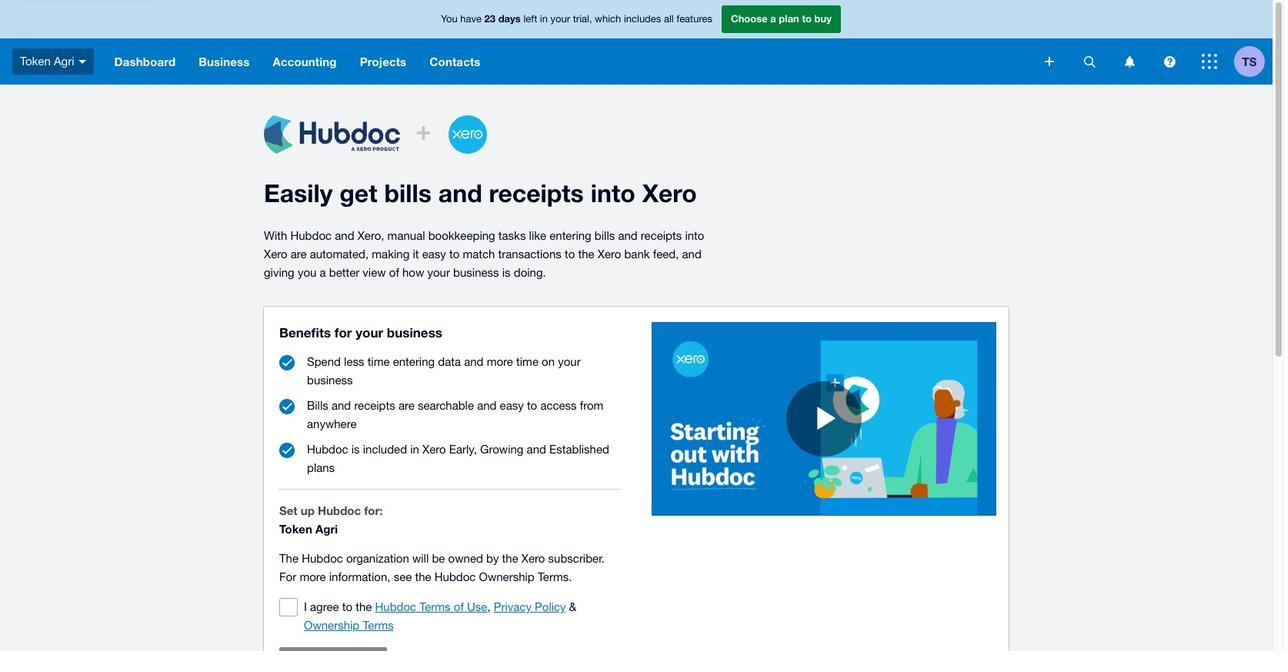 Task type: locate. For each thing, give the bounding box(es) containing it.
receipts
[[489, 179, 584, 208], [641, 229, 682, 242], [354, 399, 395, 412]]

easy
[[422, 248, 446, 261], [500, 399, 524, 412]]

1 horizontal spatial entering
[[550, 229, 591, 242]]

0 horizontal spatial ownership
[[304, 619, 360, 633]]

hubdoc inside set up hubdoc for: token agri
[[318, 504, 361, 518]]

to left buy
[[802, 13, 812, 25]]

ownership terms link
[[304, 619, 394, 633]]

0 horizontal spatial bills
[[384, 179, 432, 208]]

svg image
[[1084, 56, 1095, 67], [1045, 57, 1054, 66]]

agree
[[310, 601, 339, 614]]

hubdoc up the automated,
[[290, 229, 332, 242]]

growing
[[480, 443, 524, 456]]

1 horizontal spatial agri
[[315, 522, 338, 536]]

hubdoc down see
[[375, 601, 416, 614]]

0 vertical spatial in
[[540, 13, 548, 25]]

entering right "like"
[[550, 229, 591, 242]]

xero left early, at the left bottom
[[422, 443, 446, 456]]

0 vertical spatial are
[[291, 248, 307, 261]]

2 horizontal spatial receipts
[[641, 229, 682, 242]]

easy right it on the top of the page
[[422, 248, 446, 261]]

1 horizontal spatial of
[[454, 601, 464, 614]]

hubdoc + xero image
[[264, 115, 487, 154]]

1 horizontal spatial more
[[487, 355, 513, 369]]

0 horizontal spatial business
[[307, 374, 353, 387]]

0 horizontal spatial a
[[320, 266, 326, 279]]

a inside with hubdoc and xero, manual bookkeeping tasks like entering bills and receipts into xero are automated, making it easy to match transactions to the xero bank feed, and giving you a better view of how your business is doing.
[[320, 266, 326, 279]]

1 horizontal spatial time
[[516, 355, 539, 369]]

bank
[[624, 248, 650, 261]]

hubdoc
[[290, 229, 332, 242], [307, 443, 348, 456], [318, 504, 361, 518], [302, 552, 343, 566], [435, 571, 476, 584], [375, 601, 416, 614]]

hubdoc right the
[[302, 552, 343, 566]]

the left bank
[[578, 248, 594, 261]]

1 vertical spatial into
[[685, 229, 704, 242]]

hubdoc right up at the bottom left of page
[[318, 504, 361, 518]]

of left use
[[454, 601, 464, 614]]

1 vertical spatial bills
[[595, 229, 615, 242]]

your inside spend less time entering data and more time on your business
[[558, 355, 581, 369]]

and right growing
[[527, 443, 546, 456]]

and up bank
[[618, 229, 638, 242]]

1 vertical spatial agri
[[315, 522, 338, 536]]

see
[[394, 571, 412, 584]]

receipts up "feed,"
[[641, 229, 682, 242]]

of inside with hubdoc and xero, manual bookkeeping tasks like entering bills and receipts into xero are automated, making it easy to match transactions to the xero bank feed, and giving you a better view of how your business is doing.
[[389, 266, 399, 279]]

0 vertical spatial bills
[[384, 179, 432, 208]]

match
[[463, 248, 495, 261]]

your left trial,
[[551, 13, 570, 25]]

0 vertical spatial entering
[[550, 229, 591, 242]]

are up you
[[291, 248, 307, 261]]

1 vertical spatial entering
[[393, 355, 435, 369]]

more right for
[[300, 571, 326, 584]]

receipts inside the bills and receipts are searchable and easy to access from anywhere
[[354, 399, 395, 412]]

the down will
[[415, 571, 431, 584]]

1 vertical spatial easy
[[500, 399, 524, 412]]

0 vertical spatial easy
[[422, 248, 446, 261]]

easy inside the bills and receipts are searchable and easy to access from anywhere
[[500, 399, 524, 412]]

ownership inside the hubdoc organization will be owned by the xero subscriber. for more information, see the hubdoc ownership terms.
[[479, 571, 535, 584]]

xero
[[642, 179, 697, 208], [264, 248, 287, 261], [598, 248, 621, 261], [422, 443, 446, 456], [522, 552, 545, 566]]

set up hubdoc for: token agri
[[279, 504, 383, 536]]

1 horizontal spatial easy
[[500, 399, 524, 412]]

to down bookkeeping
[[449, 248, 460, 261]]

to left access
[[527, 399, 537, 412]]

is left included
[[351, 443, 360, 456]]

a right you
[[320, 266, 326, 279]]

1 horizontal spatial a
[[770, 13, 776, 25]]

0 vertical spatial a
[[770, 13, 776, 25]]

are inside the bills and receipts are searchable and easy to access from anywhere
[[399, 399, 415, 412]]

entering
[[550, 229, 591, 242], [393, 355, 435, 369]]

and right "feed,"
[[682, 248, 702, 261]]

dashboard link
[[103, 38, 187, 85]]

spend
[[307, 355, 341, 369]]

1 vertical spatial are
[[399, 399, 415, 412]]

xero up terms.
[[522, 552, 545, 566]]

more
[[487, 355, 513, 369], [300, 571, 326, 584]]

1 vertical spatial of
[[454, 601, 464, 614]]

0 vertical spatial token
[[20, 54, 51, 68]]

0 horizontal spatial are
[[291, 248, 307, 261]]

1 vertical spatial token
[[279, 522, 312, 536]]

time left on
[[516, 355, 539, 369]]

1 horizontal spatial receipts
[[489, 179, 584, 208]]

&
[[569, 601, 577, 614]]

2 vertical spatial receipts
[[354, 399, 395, 412]]

early,
[[449, 443, 477, 456]]

1 horizontal spatial bills
[[595, 229, 615, 242]]

agri
[[54, 54, 74, 68], [315, 522, 338, 536]]

the inside i agree to the hubdoc terms of use , privacy policy & ownership terms
[[356, 601, 372, 614]]

0 vertical spatial is
[[502, 266, 511, 279]]

1 vertical spatial is
[[351, 443, 360, 456]]

token inside set up hubdoc for: token agri
[[279, 522, 312, 536]]

token
[[20, 54, 51, 68], [279, 522, 312, 536]]

more inside spend less time entering data and more time on your business
[[487, 355, 513, 369]]

0 vertical spatial more
[[487, 355, 513, 369]]

be
[[432, 552, 445, 566]]

1 vertical spatial business
[[387, 325, 442, 341]]

0 horizontal spatial time
[[368, 355, 390, 369]]

of down making
[[389, 266, 399, 279]]

1 vertical spatial in
[[410, 443, 419, 456]]

0 horizontal spatial of
[[389, 266, 399, 279]]

the hubdoc organization will be owned by the xero subscriber. for more information, see the hubdoc ownership terms.
[[279, 552, 605, 584]]

1 horizontal spatial is
[[502, 266, 511, 279]]

are
[[291, 248, 307, 261], [399, 399, 415, 412]]

0 vertical spatial agri
[[54, 54, 74, 68]]

your right how
[[427, 266, 450, 279]]

tasks
[[498, 229, 526, 242]]

entering inside spend less time entering data and more time on your business
[[393, 355, 435, 369]]

projects button
[[348, 38, 418, 85]]

all
[[664, 13, 674, 25]]

2 vertical spatial business
[[307, 374, 353, 387]]

established
[[549, 443, 609, 456]]

0 horizontal spatial in
[[410, 443, 419, 456]]

business down match
[[453, 266, 499, 279]]

you have 23 days left in your trial, which includes all features
[[441, 13, 713, 25]]

business
[[199, 55, 250, 68]]

and right searchable
[[477, 399, 497, 412]]

business down 'spend'
[[307, 374, 353, 387]]

in
[[540, 13, 548, 25], [410, 443, 419, 456]]

terms.
[[538, 571, 572, 584]]

entering left data
[[393, 355, 435, 369]]

bills
[[384, 179, 432, 208], [595, 229, 615, 242]]

xero down with
[[264, 248, 287, 261]]

of inside i agree to the hubdoc terms of use , privacy policy & ownership terms
[[454, 601, 464, 614]]

to inside banner
[[802, 13, 812, 25]]

is left doing.
[[502, 266, 511, 279]]

bills up manual
[[384, 179, 432, 208]]

are left searchable
[[399, 399, 415, 412]]

easy up growing
[[500, 399, 524, 412]]

bills and receipts are searchable and easy to access from anywhere
[[307, 399, 604, 431]]

0 horizontal spatial is
[[351, 443, 360, 456]]

your right on
[[558, 355, 581, 369]]

dashboard
[[114, 55, 176, 68]]

to inside i agree to the hubdoc terms of use , privacy policy & ownership terms
[[342, 601, 352, 614]]

receipts up included
[[354, 399, 395, 412]]

is
[[502, 266, 511, 279], [351, 443, 360, 456]]

0 vertical spatial terms
[[420, 601, 451, 614]]

time right less
[[368, 355, 390, 369]]

in inside you have 23 days left in your trial, which includes all features
[[540, 13, 548, 25]]

terms down the hubdoc organization will be owned by the xero subscriber. for more information, see the hubdoc ownership terms.
[[420, 601, 451, 614]]

1 horizontal spatial are
[[399, 399, 415, 412]]

0 vertical spatial of
[[389, 266, 399, 279]]

0 vertical spatial business
[[453, 266, 499, 279]]

svg image
[[1202, 54, 1217, 69], [1125, 56, 1135, 67], [1164, 56, 1175, 67], [78, 60, 86, 64]]

the up the ownership terms link
[[356, 601, 372, 614]]

token inside popup button
[[20, 54, 51, 68]]

receipts up "like"
[[489, 179, 584, 208]]

bills right "like"
[[595, 229, 615, 242]]

0 vertical spatial receipts
[[489, 179, 584, 208]]

23
[[484, 13, 496, 25]]

will
[[412, 552, 429, 566]]

your inside you have 23 days left in your trial, which includes all features
[[551, 13, 570, 25]]

1 horizontal spatial token
[[279, 522, 312, 536]]

into
[[591, 179, 635, 208], [685, 229, 704, 242]]

policy
[[535, 601, 566, 614]]

agri inside set up hubdoc for: token agri
[[315, 522, 338, 536]]

xero up "feed,"
[[642, 179, 697, 208]]

0 horizontal spatial agri
[[54, 54, 74, 68]]

less
[[344, 355, 364, 369]]

1 horizontal spatial in
[[540, 13, 548, 25]]

more left on
[[487, 355, 513, 369]]

0 vertical spatial into
[[591, 179, 635, 208]]

use
[[467, 601, 487, 614]]

business inside with hubdoc and xero, manual bookkeeping tasks like entering bills and receipts into xero are automated, making it easy to match transactions to the xero bank feed, and giving you a better view of how your business is doing.
[[453, 266, 499, 279]]

1 vertical spatial receipts
[[641, 229, 682, 242]]

to
[[802, 13, 812, 25], [449, 248, 460, 261], [565, 248, 575, 261], [527, 399, 537, 412], [342, 601, 352, 614]]

in inside hubdoc is included in xero early, growing and established plans
[[410, 443, 419, 456]]

to up the ownership terms link
[[342, 601, 352, 614]]

of
[[389, 266, 399, 279], [454, 601, 464, 614]]

1 vertical spatial more
[[300, 571, 326, 584]]

are inside with hubdoc and xero, manual bookkeeping tasks like entering bills and receipts into xero are automated, making it easy to match transactions to the xero bank feed, and giving you a better view of how your business is doing.
[[291, 248, 307, 261]]

accounting button
[[261, 38, 348, 85]]

0 horizontal spatial svg image
[[1045, 57, 1054, 66]]

0 horizontal spatial token
[[20, 54, 51, 68]]

1 vertical spatial terms
[[363, 619, 394, 633]]

easily
[[264, 179, 333, 208]]

0 horizontal spatial more
[[300, 571, 326, 584]]

ownership down agree
[[304, 619, 360, 633]]

included
[[363, 443, 407, 456]]

for
[[279, 571, 296, 584]]

1 vertical spatial ownership
[[304, 619, 360, 633]]

hubdoc inside hubdoc is included in xero early, growing and established plans
[[307, 443, 348, 456]]

2 horizontal spatial business
[[453, 266, 499, 279]]

1 horizontal spatial into
[[685, 229, 704, 242]]

for
[[335, 325, 352, 341]]

2 time from the left
[[516, 355, 539, 369]]

0 horizontal spatial into
[[591, 179, 635, 208]]

have
[[460, 13, 482, 25]]

in right left
[[540, 13, 548, 25]]

terms down information, at the bottom of the page
[[363, 619, 394, 633]]

get
[[340, 179, 377, 208]]

banner
[[0, 0, 1273, 85]]

a left plan
[[770, 13, 776, 25]]

ownership
[[479, 571, 535, 584], [304, 619, 360, 633]]

business
[[453, 266, 499, 279], [387, 325, 442, 341], [307, 374, 353, 387]]

a
[[770, 13, 776, 25], [320, 266, 326, 279]]

hubdoc up plans
[[307, 443, 348, 456]]

1 horizontal spatial ownership
[[479, 571, 535, 584]]

ownership down by
[[479, 571, 535, 584]]

hubdoc inside with hubdoc and xero, manual bookkeeping tasks like entering bills and receipts into xero are automated, making it easy to match transactions to the xero bank feed, and giving you a better view of how your business is doing.
[[290, 229, 332, 242]]

business up data
[[387, 325, 442, 341]]

agri inside popup button
[[54, 54, 74, 68]]

and up bookkeeping
[[438, 179, 482, 208]]

0 horizontal spatial entering
[[393, 355, 435, 369]]

0 vertical spatial ownership
[[479, 571, 535, 584]]

0 horizontal spatial easy
[[422, 248, 446, 261]]

terms
[[420, 601, 451, 614], [363, 619, 394, 633]]

the right by
[[502, 552, 518, 566]]

and right data
[[464, 355, 484, 369]]

with
[[264, 229, 287, 242]]

contacts button
[[418, 38, 492, 85]]

your
[[551, 13, 570, 25], [427, 266, 450, 279], [356, 325, 383, 341], [558, 355, 581, 369]]

0 horizontal spatial receipts
[[354, 399, 395, 412]]

the
[[578, 248, 594, 261], [502, 552, 518, 566], [415, 571, 431, 584], [356, 601, 372, 614]]

in right included
[[410, 443, 419, 456]]

ts button
[[1234, 38, 1273, 85]]

1 vertical spatial a
[[320, 266, 326, 279]]



Task type: describe. For each thing, give the bounding box(es) containing it.
on
[[542, 355, 555, 369]]

hubdoc down owned
[[435, 571, 476, 584]]

choose
[[731, 13, 768, 25]]

organization
[[346, 552, 409, 566]]

you
[[441, 13, 458, 25]]

trial,
[[573, 13, 592, 25]]

,
[[487, 601, 491, 614]]

xero inside the hubdoc organization will be owned by the xero subscriber. for more information, see the hubdoc ownership terms.
[[522, 552, 545, 566]]

hubdoc inside i agree to the hubdoc terms of use , privacy policy & ownership terms
[[375, 601, 416, 614]]

your inside with hubdoc and xero, manual bookkeeping tasks like entering bills and receipts into xero are automated, making it easy to match transactions to the xero bank feed, and giving you a better view of how your business is doing.
[[427, 266, 450, 279]]

doing.
[[514, 266, 546, 279]]

ts
[[1242, 54, 1257, 68]]

xero inside hubdoc is included in xero early, growing and established plans
[[422, 443, 446, 456]]

0 horizontal spatial terms
[[363, 619, 394, 633]]

includes
[[624, 13, 661, 25]]

xero,
[[358, 229, 384, 242]]

projects
[[360, 55, 407, 68]]

bills inside with hubdoc and xero, manual bookkeeping tasks like entering bills and receipts into xero are automated, making it easy to match transactions to the xero bank feed, and giving you a better view of how your business is doing.
[[595, 229, 615, 242]]

features
[[677, 13, 713, 25]]

the
[[279, 552, 299, 566]]

business inside spend less time entering data and more time on your business
[[307, 374, 353, 387]]

is inside with hubdoc and xero, manual bookkeeping tasks like entering bills and receipts into xero are automated, making it easy to match transactions to the xero bank feed, and giving you a better view of how your business is doing.
[[502, 266, 511, 279]]

1 time from the left
[[368, 355, 390, 369]]

ownership inside i agree to the hubdoc terms of use , privacy policy & ownership terms
[[304, 619, 360, 633]]

privacy
[[494, 601, 532, 614]]

easy inside with hubdoc and xero, manual bookkeeping tasks like entering bills and receipts into xero are automated, making it easy to match transactions to the xero bank feed, and giving you a better view of how your business is doing.
[[422, 248, 446, 261]]

token agri button
[[0, 38, 103, 85]]

subscriber.
[[548, 552, 605, 566]]

i agree to the hubdoc terms of use , privacy policy & ownership terms
[[304, 601, 577, 633]]

owned
[[448, 552, 483, 566]]

and inside hubdoc is included in xero early, growing and established plans
[[527, 443, 546, 456]]

plan
[[779, 13, 799, 25]]

easily get bills and receipts into xero
[[264, 179, 697, 208]]

by
[[486, 552, 499, 566]]

benefits for your business
[[279, 325, 442, 341]]

from
[[580, 399, 604, 412]]

how
[[402, 266, 424, 279]]

access
[[540, 399, 577, 412]]

transactions
[[498, 248, 562, 261]]

making
[[372, 248, 410, 261]]

svg image inside the "token agri" popup button
[[78, 60, 86, 64]]

with hubdoc and xero, manual bookkeeping tasks like entering bills and receipts into xero are automated, making it easy to match transactions to the xero bank feed, and giving you a better view of how your business is doing.
[[264, 229, 704, 279]]

and up anywhere in the bottom left of the page
[[332, 399, 351, 412]]

into inside with hubdoc and xero, manual bookkeeping tasks like entering bills and receipts into xero are automated, making it easy to match transactions to the xero bank feed, and giving you a better view of how your business is doing.
[[685, 229, 704, 242]]

xero left bank
[[598, 248, 621, 261]]

and up the automated,
[[335, 229, 354, 242]]

information,
[[329, 571, 390, 584]]

more inside the hubdoc organization will be owned by the xero subscriber. for more information, see the hubdoc ownership terms.
[[300, 571, 326, 584]]

1 horizontal spatial business
[[387, 325, 442, 341]]

the inside with hubdoc and xero, manual bookkeeping tasks like entering bills and receipts into xero are automated, making it easy to match transactions to the xero bank feed, and giving you a better view of how your business is doing.
[[578, 248, 594, 261]]

to inside the bills and receipts are searchable and easy to access from anywhere
[[527, 399, 537, 412]]

automated,
[[310, 248, 369, 261]]

contacts
[[430, 55, 481, 68]]

plans
[[307, 462, 335, 475]]

hubdoc terms of use link
[[375, 601, 487, 614]]

which
[[595, 13, 621, 25]]

buy
[[815, 13, 832, 25]]

view
[[363, 266, 386, 279]]

privacy policy link
[[494, 601, 566, 614]]

you
[[298, 266, 317, 279]]

left
[[524, 13, 537, 25]]

business button
[[187, 38, 261, 85]]

better
[[329, 266, 359, 279]]

1 horizontal spatial terms
[[420, 601, 451, 614]]

like
[[529, 229, 546, 242]]

bills
[[307, 399, 328, 412]]

and inside spend less time entering data and more time on your business
[[464, 355, 484, 369]]

a inside banner
[[770, 13, 776, 25]]

is inside hubdoc is included in xero early, growing and established plans
[[351, 443, 360, 456]]

giving
[[264, 266, 295, 279]]

up
[[301, 504, 315, 518]]

entering inside with hubdoc and xero, manual bookkeeping tasks like entering bills and receipts into xero are automated, making it easy to match transactions to the xero bank feed, and giving you a better view of how your business is doing.
[[550, 229, 591, 242]]

token agri
[[20, 54, 74, 68]]

to right transactions
[[565, 248, 575, 261]]

manual
[[388, 229, 425, 242]]

for:
[[364, 504, 383, 518]]

1 horizontal spatial svg image
[[1084, 56, 1095, 67]]

hubdoc is included in xero early, growing and established plans
[[307, 443, 609, 475]]

data
[[438, 355, 461, 369]]

your right for
[[356, 325, 383, 341]]

it
[[413, 248, 419, 261]]

bookkeeping
[[428, 229, 495, 242]]

i
[[304, 601, 307, 614]]

days
[[498, 13, 521, 25]]

feed,
[[653, 248, 679, 261]]

banner containing ts
[[0, 0, 1273, 85]]

set
[[279, 504, 297, 518]]

accounting
[[273, 55, 337, 68]]

receipts inside with hubdoc and xero, manual bookkeeping tasks like entering bills and receipts into xero are automated, making it easy to match transactions to the xero bank feed, and giving you a better view of how your business is doing.
[[641, 229, 682, 242]]

benefits
[[279, 325, 331, 341]]

choose a plan to buy
[[731, 13, 832, 25]]

searchable
[[418, 399, 474, 412]]

spend less time entering data and more time on your business
[[307, 355, 581, 387]]

anywhere
[[307, 418, 357, 431]]



Task type: vqa. For each thing, say whether or not it's contained in the screenshot.
receipts to the top
yes



